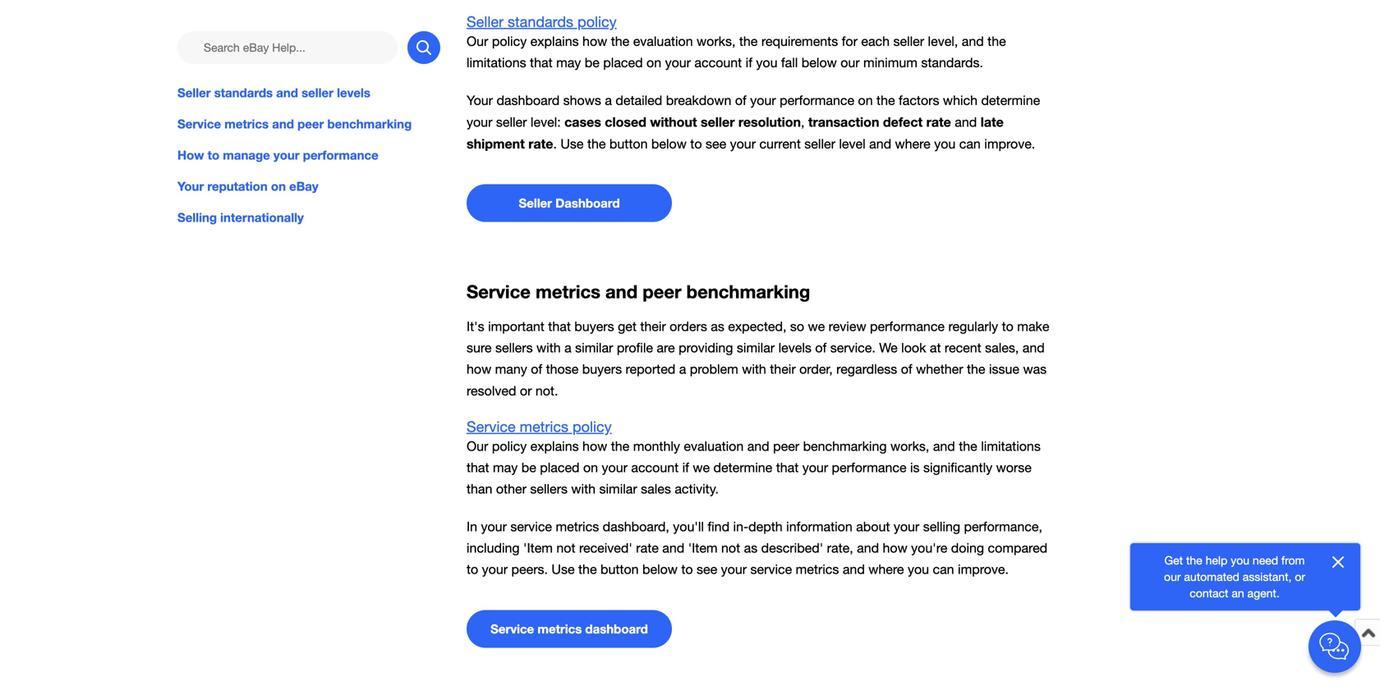 Task type: locate. For each thing, give the bounding box(es) containing it.
seller for seller standards and seller levels
[[177, 85, 211, 100]]

on left ebay
[[271, 179, 286, 194]]

doing
[[951, 541, 984, 556]]

on
[[647, 55, 661, 70], [858, 93, 873, 108], [271, 179, 286, 194], [583, 460, 598, 476]]

1 vertical spatial placed
[[540, 460, 580, 476]]

or inside 'get the help you need from our automated assistant, or contact an agent.'
[[1295, 571, 1305, 584]]

that up depth
[[776, 460, 799, 476]]

be inside the seller standards policy our policy explains how the evaluation works, the requirements for each seller level, and the limitations that may be placed on your account if you fall below our minimum standards.
[[585, 55, 600, 70]]

0 vertical spatial or
[[520, 383, 532, 399]]

to up sales,
[[1002, 319, 1014, 334]]

1 vertical spatial button
[[601, 563, 639, 578]]

benchmarking down seller standards and seller levels link
[[327, 117, 412, 131]]

our inside service metrics policy our policy explains how the monthly evaluation and peer benchmarking works, and the limitations that may be placed on your account if we determine that your performance is significantly worse than other sellers with similar sales activity.
[[467, 439, 488, 454]]

can down late
[[959, 136, 981, 152]]

on inside your dashboard shows a detailed breakdown of your performance on the factors which determine your seller level:
[[858, 93, 873, 108]]

get the help you need from our automated assistant, or contact an agent. tooltip
[[1157, 553, 1313, 602]]

see
[[706, 136, 726, 152], [697, 563, 717, 578]]

on up transaction
[[858, 93, 873, 108]]

0 horizontal spatial our
[[841, 55, 860, 70]]

or
[[520, 383, 532, 399], [1295, 571, 1305, 584]]

are
[[657, 341, 675, 356]]

dashboard
[[497, 93, 560, 108], [585, 622, 648, 637]]

performance
[[780, 93, 854, 108], [303, 148, 378, 163], [870, 319, 945, 334], [832, 460, 907, 476]]

your inside "link"
[[274, 148, 300, 163]]

0 vertical spatial be
[[585, 55, 600, 70]]

if inside the seller standards policy our policy explains how the evaluation works, the requirements for each seller level, and the limitations that may be placed on your account if you fall below our minimum standards.
[[746, 55, 752, 70]]

seller
[[893, 33, 924, 49], [302, 85, 334, 100], [701, 114, 735, 130], [496, 115, 527, 130], [805, 136, 835, 152]]

monthly
[[633, 439, 680, 454]]

how inside the seller standards policy our policy explains how the evaluation works, the requirements for each seller level, and the limitations that may be placed on your account if you fall below our minimum standards.
[[583, 33, 607, 49]]

and down which
[[955, 115, 977, 130]]

sellers inside service metrics policy our policy explains how the monthly evaluation and peer benchmarking works, and the limitations that may be placed on your account if we determine that your performance is significantly worse than other sellers with similar sales activity.
[[530, 482, 568, 497]]

their
[[640, 319, 666, 334], [770, 362, 796, 377]]

1 vertical spatial determine
[[714, 460, 772, 476]]

other
[[496, 482, 527, 497]]

the down recent
[[967, 362, 985, 377]]

be inside service metrics policy our policy explains how the monthly evaluation and peer benchmarking works, and the limitations that may be placed on your account if we determine that your performance is significantly worse than other sellers with similar sales activity.
[[521, 460, 536, 476]]

look
[[901, 341, 926, 356]]

0 vertical spatial improve.
[[984, 136, 1035, 152]]

account up breakdown
[[695, 55, 742, 70]]

service metrics and peer benchmarking up get on the left of page
[[467, 281, 810, 303]]

service metrics dashboard link
[[467, 611, 672, 648]]

and up get on the left of page
[[606, 281, 638, 303]]

1 explains from the top
[[530, 33, 579, 49]]

2 our from the top
[[467, 439, 488, 454]]

1 vertical spatial their
[[770, 362, 796, 377]]

service metrics and peer benchmarking
[[177, 117, 412, 131], [467, 281, 810, 303]]

1 vertical spatial service
[[750, 563, 792, 578]]

0 vertical spatial dashboard
[[497, 93, 560, 108]]

dashboard down received'
[[585, 622, 648, 637]]

1 horizontal spatial a
[[605, 93, 612, 108]]

your
[[467, 93, 493, 108], [177, 179, 204, 194]]

policy up shows
[[578, 13, 617, 30]]

to
[[690, 136, 702, 152], [208, 148, 219, 163], [1002, 319, 1014, 334], [467, 563, 478, 578], [681, 563, 693, 578]]

placed up detailed at the top left of the page
[[603, 55, 643, 70]]

below inside in your service metrics dashboard, you'll find in-depth information about your selling performance, including 'item not received' rate and 'item not as described' rate, and how you're doing compared to your peers. use the button below to see your service metrics and where you can improve.
[[642, 563, 678, 578]]

0 vertical spatial benchmarking
[[327, 117, 412, 131]]

1 horizontal spatial dashboard
[[585, 622, 648, 637]]

your for your dashboard shows a detailed breakdown of your performance on the factors which determine your seller level:
[[467, 93, 493, 108]]

levels up "service metrics and peer benchmarking" link
[[337, 85, 370, 100]]

your down in-
[[721, 563, 747, 578]]

as down in-
[[744, 541, 758, 556]]

0 vertical spatial our
[[841, 55, 860, 70]]

0 vertical spatial rate
[[926, 114, 951, 130]]

your up information
[[802, 460, 828, 476]]

your up shipment
[[467, 93, 493, 108]]

seller standards and seller levels
[[177, 85, 370, 100]]

2 vertical spatial with
[[571, 482, 596, 497]]

1 vertical spatial where
[[869, 563, 904, 578]]

regularly
[[948, 319, 998, 334]]

and inside it's important that buyers get their orders as expected, so we review performance regularly to make sure sellers with a similar profile are providing similar levels of service. we look at recent sales, and how many of those buyers reported a problem with their order, regardless of whether the issue was resolved or not.
[[1023, 341, 1045, 356]]

explains inside the seller standards policy our policy explains how the evaluation works, the requirements for each seller level, and the limitations that may be placed on your account if you fall below our minimum standards.
[[530, 33, 579, 49]]

1 horizontal spatial determine
[[981, 93, 1040, 108]]

determine up activity.
[[714, 460, 772, 476]]

1 horizontal spatial may
[[556, 55, 581, 70]]

1 not from the left
[[556, 541, 575, 556]]

2 vertical spatial rate
[[636, 541, 659, 556]]

we
[[808, 319, 825, 334], [693, 460, 710, 476]]

0 horizontal spatial works,
[[697, 33, 736, 49]]

the up defect
[[877, 93, 895, 108]]

review
[[829, 319, 866, 334]]

,
[[801, 115, 805, 130]]

0 horizontal spatial 'item
[[523, 541, 553, 556]]

a up those
[[564, 341, 572, 356]]

explains inside service metrics policy our policy explains how the monthly evaluation and peer benchmarking works, and the limitations that may be placed on your account if we determine that your performance is significantly worse than other sellers with similar sales activity.
[[530, 439, 579, 454]]

and down you'll
[[662, 541, 685, 556]]

orders
[[670, 319, 707, 334]]

2 vertical spatial below
[[642, 563, 678, 578]]

0 vertical spatial service
[[510, 520, 552, 535]]

1 vertical spatial can
[[933, 563, 954, 578]]

with
[[536, 341, 561, 356], [742, 362, 766, 377], [571, 482, 596, 497]]

can inside in your service metrics dashboard, you'll find in-depth information about your selling performance, including 'item not received' rate and 'item not as described' rate, and how you're doing compared to your peers. use the button below to see your service metrics and where you can improve.
[[933, 563, 954, 578]]

and up standards.
[[962, 33, 984, 49]]

you inside 'get the help you need from our automated assistant, or contact an agent.'
[[1231, 554, 1250, 568]]

with inside service metrics policy our policy explains how the monthly evaluation and peer benchmarking works, and the limitations that may be placed on your account if we determine that your performance is significantly worse than other sellers with similar sales activity.
[[571, 482, 596, 497]]

if inside service metrics policy our policy explains how the monthly evaluation and peer benchmarking works, and the limitations that may be placed on your account if we determine that your performance is significantly worse than other sellers with similar sales activity.
[[682, 460, 689, 476]]

service metrics dashboard
[[491, 622, 648, 637]]

1 horizontal spatial their
[[770, 362, 796, 377]]

limitations inside the seller standards policy our policy explains how the evaluation works, the requirements for each seller level, and the limitations that may be placed on your account if you fall below our minimum standards.
[[467, 55, 526, 70]]

our for seller
[[467, 33, 488, 49]]

1 vertical spatial evaluation
[[684, 439, 744, 454]]

the left monthly
[[611, 439, 629, 454]]

sellers down important
[[495, 341, 533, 356]]

0 vertical spatial if
[[746, 55, 752, 70]]

that
[[530, 55, 553, 70], [548, 319, 571, 334], [467, 460, 489, 476], [776, 460, 799, 476]]

or left the not.
[[520, 383, 532, 399]]

0 vertical spatial your
[[467, 93, 493, 108]]

rate inside late shipment rate
[[528, 136, 553, 152]]

the inside 'get the help you need from our automated assistant, or contact an agent.'
[[1186, 554, 1202, 568]]

levels inside it's important that buyers get their orders as expected, so we review performance regularly to make sure sellers with a similar profile are providing similar levels of service. we look at recent sales, and how many of those buyers reported a problem with their order, regardless of whether the issue was resolved or not.
[[778, 341, 812, 356]]

1 vertical spatial be
[[521, 460, 536, 476]]

the left requirements
[[739, 33, 758, 49]]

placed down service metrics policy link
[[540, 460, 580, 476]]

requirements
[[761, 33, 838, 49]]

2 horizontal spatial seller
[[519, 196, 552, 211]]

0 horizontal spatial service metrics and peer benchmarking
[[177, 117, 412, 131]]

our inside the seller standards policy our policy explains how the evaluation works, the requirements for each seller level, and the limitations that may be placed on your account if you fall below our minimum standards.
[[467, 33, 488, 49]]

the inside your dashboard shows a detailed breakdown of your performance on the factors which determine your seller level:
[[877, 93, 895, 108]]

that up those
[[548, 319, 571, 334]]

how inside it's important that buyers get their orders as expected, so we review performance regularly to make sure sellers with a similar profile are providing similar levels of service. we look at recent sales, and how many of those buyers reported a problem with their order, regardless of whether the issue was resolved or not.
[[467, 362, 491, 377]]

to right how
[[208, 148, 219, 163]]

if
[[746, 55, 752, 70], [682, 460, 689, 476]]

evaluation inside service metrics policy our policy explains how the monthly evaluation and peer benchmarking works, and the limitations that may be placed on your account if we determine that your performance is significantly worse than other sellers with similar sales activity.
[[684, 439, 744, 454]]

0 horizontal spatial can
[[933, 563, 954, 578]]

1 vertical spatial seller
[[177, 85, 211, 100]]

sellers
[[495, 341, 533, 356], [530, 482, 568, 497]]

limitations
[[467, 55, 526, 70], [981, 439, 1041, 454]]

determine inside service metrics policy our policy explains how the monthly evaluation and peer benchmarking works, and the limitations that may be placed on your account if we determine that your performance is significantly worse than other sellers with similar sales activity.
[[714, 460, 772, 476]]

0 vertical spatial standards
[[508, 13, 573, 30]]

closed
[[605, 114, 646, 130]]

0 vertical spatial works,
[[697, 33, 736, 49]]

or inside it's important that buyers get their orders as expected, so we review performance regularly to make sure sellers with a similar profile are providing similar levels of service. we look at recent sales, and how many of those buyers reported a problem with their order, regardless of whether the issue was resolved or not.
[[520, 383, 532, 399]]

works, inside service metrics policy our policy explains how the monthly evaluation and peer benchmarking works, and the limitations that may be placed on your account if we determine that your performance is significantly worse than other sellers with similar sales activity.
[[891, 439, 929, 454]]

get the help you need from our automated assistant, or contact an agent.
[[1164, 554, 1305, 601]]

1 horizontal spatial levels
[[778, 341, 812, 356]]

peer inside service metrics policy our policy explains how the monthly evaluation and peer benchmarking works, and the limitations that may be placed on your account if we determine that your performance is significantly worse than other sellers with similar sales activity.
[[773, 439, 799, 454]]

evaluation up activity.
[[684, 439, 744, 454]]

if up activity.
[[682, 460, 689, 476]]

0 vertical spatial evaluation
[[633, 33, 693, 49]]

1 vertical spatial rate
[[528, 136, 553, 152]]

worse
[[996, 460, 1032, 476]]

issue
[[989, 362, 1020, 377]]

1 horizontal spatial if
[[746, 55, 752, 70]]

account up sales
[[631, 460, 679, 476]]

where down defect
[[895, 136, 931, 152]]

determine
[[981, 93, 1040, 108], [714, 460, 772, 476]]

0 vertical spatial we
[[808, 319, 825, 334]]

their left order,
[[770, 362, 796, 377]]

determine up late
[[981, 93, 1040, 108]]

works,
[[697, 33, 736, 49], [891, 439, 929, 454]]

our down the seller standards policy link at left
[[467, 33, 488, 49]]

service metrics and peer benchmarking link
[[177, 115, 440, 133]]

late
[[981, 114, 1004, 130]]

performance left is
[[832, 460, 907, 476]]

0 vertical spatial as
[[711, 319, 724, 334]]

'item down you'll
[[688, 541, 718, 556]]

shows
[[563, 93, 601, 108]]

0 vertical spatial account
[[695, 55, 742, 70]]

of up the not.
[[531, 362, 542, 377]]

your reputation on ebay link
[[177, 178, 440, 196]]

be up shows
[[585, 55, 600, 70]]

1 horizontal spatial we
[[808, 319, 825, 334]]

of up late shipment rate
[[735, 93, 747, 108]]

it's
[[467, 319, 484, 334]]

0 horizontal spatial or
[[520, 383, 532, 399]]

or down from
[[1295, 571, 1305, 584]]

that inside the seller standards policy our policy explains how the evaluation works, the requirements for each seller level, and the limitations that may be placed on your account if you fall below our minimum standards.
[[530, 55, 553, 70]]

determine inside your dashboard shows a detailed breakdown of your performance on the factors which determine your seller level:
[[981, 93, 1040, 108]]

1 horizontal spatial can
[[959, 136, 981, 152]]

0 vertical spatial limitations
[[467, 55, 526, 70]]

it's important that buyers get their orders as expected, so we review performance regularly to make sure sellers with a similar profile are providing similar levels of service. we look at recent sales, and how many of those buyers reported a problem with their order, regardless of whether the issue was resolved or not.
[[467, 319, 1049, 399]]

2 explains from the top
[[530, 439, 579, 454]]

1 horizontal spatial 'item
[[688, 541, 718, 556]]

we right so
[[808, 319, 825, 334]]

received'
[[579, 541, 632, 556]]

0 vertical spatial with
[[536, 341, 561, 356]]

0 horizontal spatial account
[[631, 460, 679, 476]]

button inside in your service metrics dashboard, you'll find in-depth information about your selling performance, including 'item not received' rate and 'item not as described' rate, and how you're doing compared to your peers. use the button below to see your service metrics and where you can improve.
[[601, 563, 639, 578]]

1 vertical spatial see
[[697, 563, 717, 578]]

limitations up the 'worse' at bottom right
[[981, 439, 1041, 454]]

and up depth
[[747, 439, 770, 454]]

1 horizontal spatial limitations
[[981, 439, 1041, 454]]

similar up those
[[575, 341, 613, 356]]

1 vertical spatial limitations
[[981, 439, 1041, 454]]

buyers
[[575, 319, 614, 334], [582, 362, 622, 377]]

your
[[665, 55, 691, 70], [750, 93, 776, 108], [467, 115, 492, 130], [730, 136, 756, 152], [274, 148, 300, 163], [602, 460, 628, 476], [802, 460, 828, 476], [481, 520, 507, 535], [894, 520, 920, 535], [482, 563, 508, 578], [721, 563, 747, 578]]

1 our from the top
[[467, 33, 488, 49]]

detailed
[[616, 93, 662, 108]]

standards inside the seller standards policy our policy explains how the evaluation works, the requirements for each seller level, and the limitations that may be placed on your account if you fall below our minimum standards.
[[508, 13, 573, 30]]

the
[[611, 33, 629, 49], [739, 33, 758, 49], [988, 33, 1006, 49], [877, 93, 895, 108], [587, 136, 606, 152], [967, 362, 985, 377], [611, 439, 629, 454], [959, 439, 977, 454], [1186, 554, 1202, 568], [578, 563, 597, 578]]

your down how
[[177, 179, 204, 194]]

1 horizontal spatial account
[[695, 55, 742, 70]]

placed
[[603, 55, 643, 70], [540, 460, 580, 476]]

be
[[585, 55, 600, 70], [521, 460, 536, 476]]

metrics down the not.
[[520, 418, 569, 436]]

2 vertical spatial benchmarking
[[803, 439, 887, 454]]

0 horizontal spatial dashboard
[[497, 93, 560, 108]]

evaluation up detailed at the top left of the page
[[633, 33, 693, 49]]

the down received'
[[578, 563, 597, 578]]

0 vertical spatial placed
[[603, 55, 643, 70]]

explains for standards
[[530, 33, 579, 49]]

2 vertical spatial a
[[679, 362, 686, 377]]

to down you'll
[[681, 563, 693, 578]]

to down without
[[690, 136, 702, 152]]

explains
[[530, 33, 579, 49], [530, 439, 579, 454]]

providing
[[679, 341, 733, 356]]

dashboard up level:
[[497, 93, 560, 108]]

that inside it's important that buyers get their orders as expected, so we review performance regularly to make sure sellers with a similar profile are providing similar levels of service. we look at recent sales, and how many of those buyers reported a problem with their order, regardless of whether the issue was resolved or not.
[[548, 319, 571, 334]]

0 horizontal spatial as
[[711, 319, 724, 334]]

2 vertical spatial peer
[[773, 439, 799, 454]]

our inside the seller standards policy our policy explains how the evaluation works, the requirements for each seller level, and the limitations that may be placed on your account if you fall below our minimum standards.
[[841, 55, 860, 70]]

service down described'
[[750, 563, 792, 578]]

0 vertical spatial seller
[[467, 13, 504, 30]]

not down in-
[[721, 541, 740, 556]]

seller up shipment
[[496, 115, 527, 130]]

a right shows
[[605, 93, 612, 108]]

1 horizontal spatial service metrics and peer benchmarking
[[467, 281, 810, 303]]

0 horizontal spatial seller
[[177, 85, 211, 100]]

if left fall
[[746, 55, 752, 70]]

below down without
[[651, 136, 687, 152]]

1 vertical spatial with
[[742, 362, 766, 377]]

you'll
[[673, 520, 704, 535]]

1 horizontal spatial service
[[750, 563, 792, 578]]

0 horizontal spatial standards
[[214, 85, 273, 100]]

improve. down late
[[984, 136, 1035, 152]]

0 horizontal spatial their
[[640, 319, 666, 334]]

may inside the seller standards policy our policy explains how the evaluation works, the requirements for each seller level, and the limitations that may be placed on your account if you fall below our minimum standards.
[[556, 55, 581, 70]]

below
[[802, 55, 837, 70], [651, 136, 687, 152], [642, 563, 678, 578]]

1 vertical spatial standards
[[214, 85, 273, 100]]

with up those
[[536, 341, 561, 356]]

seller standards and seller levels link
[[177, 84, 440, 102]]

0 horizontal spatial rate
[[528, 136, 553, 152]]

buyers down profile
[[582, 362, 622, 377]]

information
[[786, 520, 853, 535]]

improve. down doing
[[958, 563, 1009, 578]]

regardless
[[836, 362, 897, 377]]

1 horizontal spatial with
[[571, 482, 596, 497]]

1 vertical spatial levels
[[778, 341, 812, 356]]

fall
[[781, 55, 798, 70]]

1 vertical spatial improve.
[[958, 563, 1009, 578]]

profile
[[617, 341, 653, 356]]

seller inside your dashboard shows a detailed breakdown of your performance on the factors which determine your seller level:
[[496, 115, 527, 130]]

limitations down the seller standards policy link at left
[[467, 55, 526, 70]]

1 horizontal spatial or
[[1295, 571, 1305, 584]]

their up are
[[640, 319, 666, 334]]

how down 'sure'
[[467, 362, 491, 377]]

0 vertical spatial a
[[605, 93, 612, 108]]

0 vertical spatial below
[[802, 55, 837, 70]]

a left problem
[[679, 362, 686, 377]]

expected,
[[728, 319, 787, 334]]

level:
[[531, 115, 561, 130]]

0 horizontal spatial determine
[[714, 460, 772, 476]]

in your service metrics dashboard, you'll find in-depth information about your selling performance, including 'item not received' rate and 'item not as described' rate, and how you're doing compared to your peers. use the button below to see your service metrics and where you can improve.
[[467, 520, 1048, 578]]

button down closed
[[610, 136, 648, 152]]

and down make
[[1023, 341, 1045, 356]]

our down get
[[1164, 571, 1181, 584]]

2 'item from the left
[[688, 541, 718, 556]]

be up other at bottom left
[[521, 460, 536, 476]]

current
[[759, 136, 801, 152]]

peer
[[297, 117, 324, 131], [643, 281, 681, 303], [773, 439, 799, 454]]

0 vertical spatial sellers
[[495, 341, 533, 356]]

similar left sales
[[599, 482, 637, 497]]

benchmarking up the "expected,"
[[687, 281, 810, 303]]

0 horizontal spatial may
[[493, 460, 518, 476]]

the right level,
[[988, 33, 1006, 49]]

dashboard inside your dashboard shows a detailed breakdown of your performance on the factors which determine your seller level:
[[497, 93, 560, 108]]

seller dashboard
[[519, 196, 620, 211]]

0 vertical spatial may
[[556, 55, 581, 70]]

2 vertical spatial seller
[[519, 196, 552, 211]]

1 horizontal spatial as
[[744, 541, 758, 556]]

that down the seller standards policy link at left
[[530, 55, 553, 70]]

2 horizontal spatial peer
[[773, 439, 799, 454]]

1 vertical spatial or
[[1295, 571, 1305, 584]]

1 vertical spatial peer
[[643, 281, 681, 303]]

0 horizontal spatial your
[[177, 179, 204, 194]]

was
[[1023, 362, 1047, 377]]

rate down dashboard,
[[636, 541, 659, 556]]

placed inside service metrics policy our policy explains how the monthly evaluation and peer benchmarking works, and the limitations that may be placed on your account if we determine that your performance is significantly worse than other sellers with similar sales activity.
[[540, 460, 580, 476]]

defect
[[883, 114, 923, 130]]

placed inside the seller standards policy our policy explains how the evaluation works, the requirements for each seller level, and the limitations that may be placed on your account if you fall below our minimum standards.
[[603, 55, 643, 70]]

your inside your dashboard shows a detailed breakdown of your performance on the factors which determine your seller level:
[[467, 93, 493, 108]]

0 horizontal spatial not
[[556, 541, 575, 556]]

0 vertical spatial where
[[895, 136, 931, 152]]

resolved
[[467, 383, 516, 399]]

0 vertical spatial levels
[[337, 85, 370, 100]]

0 vertical spatial peer
[[297, 117, 324, 131]]

your inside "link"
[[177, 179, 204, 194]]

problem
[[690, 362, 738, 377]]

explains down service metrics policy link
[[530, 439, 579, 454]]

at
[[930, 341, 941, 356]]

0 horizontal spatial if
[[682, 460, 689, 476]]

0 horizontal spatial limitations
[[467, 55, 526, 70]]

use right .
[[561, 136, 584, 152]]

0 vertical spatial explains
[[530, 33, 579, 49]]

service metrics and peer benchmarking down seller standards and seller levels link
[[177, 117, 412, 131]]

1 vertical spatial our
[[467, 439, 488, 454]]



Task type: describe. For each thing, give the bounding box(es) containing it.
service metrics policy link
[[467, 418, 612, 436]]

seller inside the seller standards policy our policy explains how the evaluation works, the requirements for each seller level, and the limitations that may be placed on your account if you fall below our minimum standards.
[[467, 13, 504, 30]]

standards for and
[[214, 85, 273, 100]]

how
[[177, 148, 204, 163]]

metrics down rate, on the right of the page
[[796, 563, 839, 578]]

as inside in your service metrics dashboard, you'll find in-depth information about your selling performance, including 'item not received' rate and 'item not as described' rate, and how you're doing compared to your peers. use the button below to see your service metrics and where you can improve.
[[744, 541, 758, 556]]

get
[[1165, 554, 1183, 568]]

than
[[467, 482, 492, 497]]

breakdown
[[666, 93, 732, 108]]

on inside the seller standards policy our policy explains how the evaluation works, the requirements for each seller level, and the limitations that may be placed on your account if you fall below our minimum standards.
[[647, 55, 661, 70]]

you inside in your service metrics dashboard, you'll find in-depth information about your selling performance, including 'item not received' rate and 'item not as described' rate, and how you're doing compared to your peers. use the button below to see your service metrics and where you can improve.
[[908, 563, 929, 578]]

metrics inside service metrics policy our policy explains how the monthly evaluation and peer benchmarking works, and the limitations that may be placed on your account if we determine that your performance is significantly worse than other sellers with similar sales activity.
[[520, 418, 569, 436]]

peers.
[[511, 563, 548, 578]]

0 vertical spatial can
[[959, 136, 981, 152]]

metrics up important
[[536, 281, 600, 303]]

a inside your dashboard shows a detailed breakdown of your performance on the factors which determine your seller level:
[[605, 93, 612, 108]]

seller inside the seller standards policy our policy explains how the evaluation works, the requirements for each seller level, and the limitations that may be placed on your account if you fall below our minimum standards.
[[893, 33, 924, 49]]

0 horizontal spatial a
[[564, 341, 572, 356]]

your down your dashboard shows a detailed breakdown of your performance on the factors which determine your seller level:
[[730, 136, 756, 152]]

to inside how to manage your performance "link"
[[208, 148, 219, 163]]

2 not from the left
[[721, 541, 740, 556]]

whether
[[916, 362, 963, 377]]

1 'item from the left
[[523, 541, 553, 556]]

2 horizontal spatial with
[[742, 362, 766, 377]]

standards.
[[921, 55, 983, 70]]

seller standards policy link
[[467, 13, 617, 30]]

that up than
[[467, 460, 489, 476]]

dashboard
[[555, 196, 620, 211]]

find
[[708, 520, 730, 535]]

seller down breakdown
[[701, 114, 735, 130]]

sure
[[467, 341, 492, 356]]

selling internationally
[[177, 210, 304, 225]]

rate inside in your service metrics dashboard, you'll find in-depth information about your selling performance, including 'item not received' rate and 'item not as described' rate, and how you're doing compared to your peers. use the button below to see your service metrics and where you can improve.
[[636, 541, 659, 556]]

how inside in your service metrics dashboard, you'll find in-depth information about your selling performance, including 'item not received' rate and 'item not as described' rate, and how you're doing compared to your peers. use the button below to see your service metrics and where you can improve.
[[883, 541, 908, 556]]

and down rate, on the right of the page
[[843, 563, 865, 578]]

2 horizontal spatial rate
[[926, 114, 951, 130]]

we inside service metrics policy our policy explains how the monthly evaluation and peer benchmarking works, and the limitations that may be placed on your account if we determine that your performance is significantly worse than other sellers with similar sales activity.
[[693, 460, 710, 476]]

compared
[[988, 541, 1048, 556]]

policy down service metrics policy link
[[492, 439, 527, 454]]

our for service
[[467, 439, 488, 454]]

to down "including"
[[467, 563, 478, 578]]

we
[[879, 341, 898, 356]]

agent.
[[1248, 587, 1280, 601]]

account inside the seller standards policy our policy explains how the evaluation works, the requirements for each seller level, and the limitations that may be placed on your account if you fall below our minimum standards.
[[695, 55, 742, 70]]

significantly
[[923, 460, 993, 476]]

and up how to manage your performance
[[272, 117, 294, 131]]

0 horizontal spatial service
[[510, 520, 552, 535]]

benchmarking inside service metrics policy our policy explains how the monthly evaluation and peer benchmarking works, and the limitations that may be placed on your account if we determine that your performance is significantly worse than other sellers with similar sales activity.
[[803, 439, 887, 454]]

similar inside service metrics policy our policy explains how the monthly evaluation and peer benchmarking works, and the limitations that may be placed on your account if we determine that your performance is significantly worse than other sellers with similar sales activity.
[[599, 482, 637, 497]]

1 vertical spatial service metrics and peer benchmarking
[[467, 281, 810, 303]]

sellers inside it's important that buyers get their orders as expected, so we review performance regularly to make sure sellers with a similar profile are providing similar levels of service. we look at recent sales, and how many of those buyers reported a problem with their order, regardless of whether the issue was resolved or not.
[[495, 341, 533, 356]]

the inside it's important that buyers get their orders as expected, so we review performance regularly to make sure sellers with a similar profile are providing similar levels of service. we look at recent sales, and how many of those buyers reported a problem with their order, regardless of whether the issue was resolved or not.
[[967, 362, 985, 377]]

and inside the seller standards policy our policy explains how the evaluation works, the requirements for each seller level, and the limitations that may be placed on your account if you fall below our minimum standards.
[[962, 33, 984, 49]]

manage
[[223, 148, 270, 163]]

your up dashboard,
[[602, 460, 628, 476]]

your reputation on ebay
[[177, 179, 319, 194]]

of inside your dashboard shows a detailed breakdown of your performance on the factors which determine your seller level:
[[735, 93, 747, 108]]

how inside service metrics policy our policy explains how the monthly evaluation and peer benchmarking works, and the limitations that may be placed on your account if we determine that your performance is significantly worse than other sellers with similar sales activity.
[[583, 439, 607, 454]]

which
[[943, 93, 978, 108]]

0 vertical spatial their
[[640, 319, 666, 334]]

account inside service metrics policy our policy explains how the monthly evaluation and peer benchmarking works, and the limitations that may be placed on your account if we determine that your performance is significantly worse than other sellers with similar sales activity.
[[631, 460, 679, 476]]

and inside cases closed without seller resolution , transaction defect rate and
[[955, 115, 977, 130]]

.
[[553, 136, 557, 152]]

recent
[[945, 341, 981, 356]]

minimum
[[863, 55, 918, 70]]

seller down ,
[[805, 136, 835, 152]]

late shipment rate
[[467, 114, 1004, 152]]

get
[[618, 319, 637, 334]]

and down 'about'
[[857, 541, 879, 556]]

shipment
[[467, 136, 525, 152]]

your up shipment
[[467, 115, 492, 130]]

each
[[861, 33, 890, 49]]

including
[[467, 541, 520, 556]]

use inside in your service metrics dashboard, you'll find in-depth information about your selling performance, including 'item not received' rate and 'item not as described' rate, and how you're doing compared to your peers. use the button below to see your service metrics and where you can improve.
[[552, 563, 575, 578]]

1 horizontal spatial peer
[[643, 281, 681, 303]]

the inside in your service metrics dashboard, you'll find in-depth information about your selling performance, including 'item not received' rate and 'item not as described' rate, and how you're doing compared to your peers. use the button below to see your service metrics and where you can improve.
[[578, 563, 597, 578]]

from
[[1282, 554, 1305, 568]]

2 horizontal spatial a
[[679, 362, 686, 377]]

level,
[[928, 33, 958, 49]]

0 horizontal spatial peer
[[297, 117, 324, 131]]

the up significantly
[[959, 439, 977, 454]]

assistant,
[[1243, 571, 1292, 584]]

in
[[467, 520, 477, 535]]

an
[[1232, 587, 1244, 601]]

you're
[[911, 541, 948, 556]]

standards for policy
[[508, 13, 573, 30]]

help
[[1206, 554, 1228, 568]]

service metrics policy our policy explains how the monthly evaluation and peer benchmarking works, and the limitations that may be placed on your account if we determine that your performance is significantly worse than other sellers with similar sales activity.
[[467, 418, 1041, 497]]

your up resolution
[[750, 93, 776, 108]]

ebay
[[289, 179, 319, 194]]

and right level
[[869, 136, 891, 152]]

metrics up received'
[[556, 520, 599, 535]]

seller dashboard link
[[467, 185, 672, 222]]

performance inside service metrics policy our policy explains how the monthly evaluation and peer benchmarking works, and the limitations that may be placed on your account if we determine that your performance is significantly worse than other sellers with similar sales activity.
[[832, 460, 907, 476]]

0 vertical spatial buyers
[[575, 319, 614, 334]]

and up significantly
[[933, 439, 955, 454]]

explains for metrics
[[530, 439, 579, 454]]

performance inside your dashboard shows a detailed breakdown of your performance on the factors which determine your seller level:
[[780, 93, 854, 108]]

Search eBay Help... text field
[[177, 31, 398, 64]]

below inside the seller standards policy our policy explains how the evaluation works, the requirements for each seller level, and the limitations that may be placed on your account if you fall below our minimum standards.
[[802, 55, 837, 70]]

where inside in your service metrics dashboard, you'll find in-depth information about your selling performance, including 'item not received' rate and 'item not as described' rate, and how you're doing compared to your peers. use the button below to see your service metrics and where you can improve.
[[869, 563, 904, 578]]

0 horizontal spatial with
[[536, 341, 561, 356]]

rate,
[[827, 541, 853, 556]]

seller up "service metrics and peer benchmarking" link
[[302, 85, 334, 100]]

performance inside it's important that buyers get their orders as expected, so we review performance regularly to make sure sellers with a similar profile are providing similar levels of service. we look at recent sales, and how many of those buyers reported a problem with their order, regardless of whether the issue was resolved or not.
[[870, 319, 945, 334]]

the up detailed at the top left of the page
[[611, 33, 629, 49]]

on inside service metrics policy our policy explains how the monthly evaluation and peer benchmarking works, and the limitations that may be placed on your account if we determine that your performance is significantly worse than other sellers with similar sales activity.
[[583, 460, 598, 476]]

improve. inside in your service metrics dashboard, you'll find in-depth information about your selling performance, including 'item not received' rate and 'item not as described' rate, and how you're doing compared to your peers. use the button below to see your service metrics and where you can improve.
[[958, 563, 1009, 578]]

transaction
[[808, 114, 879, 130]]

important
[[488, 319, 545, 334]]

0 vertical spatial see
[[706, 136, 726, 152]]

1 vertical spatial benchmarking
[[687, 281, 810, 303]]

for
[[842, 33, 858, 49]]

is
[[910, 460, 920, 476]]

your up "including"
[[481, 520, 507, 535]]

so
[[790, 319, 804, 334]]

your dashboard shows a detailed breakdown of your performance on the factors which determine your seller level:
[[467, 93, 1040, 130]]

seller standards policy our policy explains how the evaluation works, the requirements for each seller level, and the limitations that may be placed on your account if you fall below our minimum standards.
[[467, 13, 1006, 70]]

to inside it's important that buyers get their orders as expected, so we review performance regularly to make sure sellers with a similar profile are providing similar levels of service. we look at recent sales, and how many of those buyers reported a problem with their order, regardless of whether the issue was resolved or not.
[[1002, 319, 1014, 334]]

1 vertical spatial below
[[651, 136, 687, 152]]

seller for seller dashboard
[[519, 196, 552, 211]]

performance inside "link"
[[303, 148, 378, 163]]

cases closed without seller resolution , transaction defect rate and
[[564, 114, 981, 130]]

service down peers.
[[491, 622, 534, 637]]

metrics down peers.
[[538, 622, 582, 637]]

evaluation inside the seller standards policy our policy explains how the evaluation works, the requirements for each seller level, and the limitations that may be placed on your account if you fall below our minimum standards.
[[633, 33, 693, 49]]

metrics up manage
[[224, 117, 269, 131]]

policy down the seller standards policy link at left
[[492, 33, 527, 49]]

automated
[[1184, 571, 1240, 584]]

many
[[495, 362, 527, 377]]

service up how
[[177, 117, 221, 131]]

your inside the seller standards policy our policy explains how the evaluation works, the requirements for each seller level, and the limitations that may be placed on your account if you fall below our minimum standards.
[[665, 55, 691, 70]]

reputation
[[207, 179, 268, 194]]

you inside the seller standards policy our policy explains how the evaluation works, the requirements for each seller level, and the limitations that may be placed on your account if you fall below our minimum standards.
[[756, 55, 778, 70]]

works, inside the seller standards policy our policy explains how the evaluation works, the requirements for each seller level, and the limitations that may be placed on your account if you fall below our minimum standards.
[[697, 33, 736, 49]]

as inside it's important that buyers get their orders as expected, so we review performance regularly to make sure sellers with a similar profile are providing similar levels of service. we look at recent sales, and how many of those buyers reported a problem with their order, regardless of whether the issue was resolved or not.
[[711, 319, 724, 334]]

depth
[[749, 520, 783, 535]]

service inside service metrics policy our policy explains how the monthly evaluation and peer benchmarking works, and the limitations that may be placed on your account if we determine that your performance is significantly worse than other sellers with similar sales activity.
[[467, 418, 516, 436]]

your down "including"
[[482, 563, 508, 578]]

policy down those
[[573, 418, 612, 436]]

1 vertical spatial buyers
[[582, 362, 622, 377]]

the down cases
[[587, 136, 606, 152]]

internationally
[[220, 210, 304, 225]]

similar down the "expected,"
[[737, 341, 775, 356]]

service.
[[830, 341, 876, 356]]

we inside it's important that buyers get their orders as expected, so we review performance regularly to make sure sellers with a similar profile are providing similar levels of service. we look at recent sales, and how many of those buyers reported a problem with their order, regardless of whether the issue was resolved or not.
[[808, 319, 825, 334]]

your for your reputation on ebay
[[177, 179, 204, 194]]

need
[[1253, 554, 1278, 568]]

may inside service metrics policy our policy explains how the monthly evaluation and peer benchmarking works, and the limitations that may be placed on your account if we determine that your performance is significantly worse than other sellers with similar sales activity.
[[493, 460, 518, 476]]

0 vertical spatial use
[[561, 136, 584, 152]]

on inside "link"
[[271, 179, 286, 194]]

cases
[[564, 114, 601, 130]]

those
[[546, 362, 579, 377]]

our inside 'get the help you need from our automated assistant, or contact an agent.'
[[1164, 571, 1181, 584]]

see inside in your service metrics dashboard, you'll find in-depth information about your selling performance, including 'item not received' rate and 'item not as described' rate, and how you're doing compared to your peers. use the button below to see your service metrics and where you can improve.
[[697, 563, 717, 578]]

selling internationally link
[[177, 209, 440, 227]]

you down which
[[934, 136, 956, 152]]

0 vertical spatial button
[[610, 136, 648, 152]]

your up you're
[[894, 520, 920, 535]]

factors
[[899, 93, 939, 108]]

and up "service metrics and peer benchmarking" link
[[276, 85, 298, 100]]

service up important
[[467, 281, 531, 303]]

make
[[1017, 319, 1049, 334]]

sales,
[[985, 341, 1019, 356]]

reported
[[626, 362, 676, 377]]

resolution
[[738, 114, 801, 130]]

contact
[[1190, 587, 1229, 601]]

in-
[[733, 520, 749, 535]]

. use the button below to see your current seller level and where you can improve.
[[553, 136, 1035, 152]]

activity.
[[675, 482, 719, 497]]

of up order,
[[815, 341, 827, 356]]

how to manage your performance
[[177, 148, 378, 163]]

without
[[650, 114, 697, 130]]

about
[[856, 520, 890, 535]]

described'
[[761, 541, 823, 556]]

limitations inside service metrics policy our policy explains how the monthly evaluation and peer benchmarking works, and the limitations that may be placed on your account if we determine that your performance is significantly worse than other sellers with similar sales activity.
[[981, 439, 1041, 454]]

of down look
[[901, 362, 912, 377]]



Task type: vqa. For each thing, say whether or not it's contained in the screenshot.
"for"
yes



